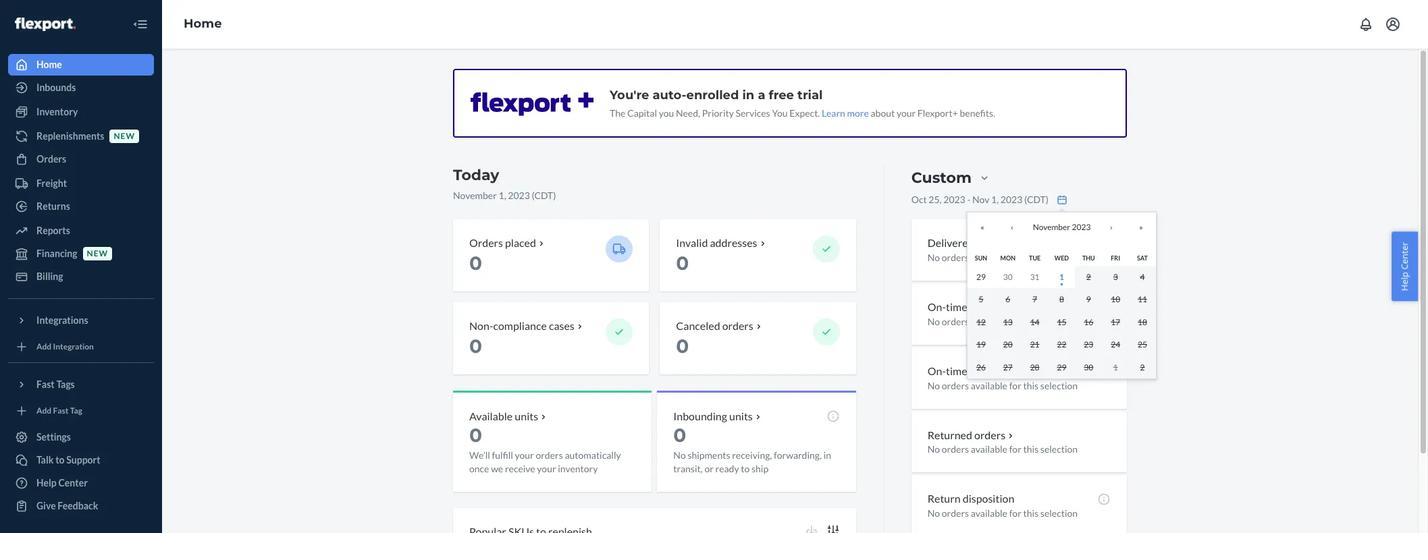 Task type: describe. For each thing, give the bounding box(es) containing it.
12
[[977, 317, 986, 327]]

1 horizontal spatial )
[[1046, 194, 1049, 205]]

center inside help center link
[[58, 478, 88, 489]]

october 30, 2023 element
[[1004, 272, 1013, 282]]

november 3, 2023 element
[[1114, 272, 1119, 282]]

help center button
[[1393, 232, 1419, 302]]

billing link
[[8, 266, 154, 288]]

0 no shipments receiving, forwarding, in transit, or ready to ship
[[674, 424, 832, 475]]

25,
[[929, 194, 942, 205]]

mon
[[1001, 254, 1016, 262]]

replenishments
[[36, 130, 104, 142]]

fri
[[1112, 254, 1121, 262]]

november 2, 2023 element
[[1087, 272, 1092, 282]]

we'll
[[470, 450, 490, 461]]

0 we'll fulfill your orders automatically once we receive your inventory
[[470, 424, 621, 475]]

2 for november 2, 2023 element
[[1087, 272, 1092, 282]]

orders link
[[8, 149, 154, 170]]

5 button
[[968, 288, 995, 311]]

7 button
[[1022, 288, 1049, 311]]

no down return
[[928, 508, 941, 520]]

0 for invalid
[[677, 252, 689, 275]]

october 31, 2023 element
[[1031, 272, 1040, 282]]

31
[[1031, 272, 1040, 282]]

add fast tag link
[[8, 401, 154, 422]]

on-time shipping
[[928, 301, 1010, 313]]

expect.
[[790, 107, 820, 119]]

inbounding
[[674, 410, 728, 423]]

15
[[1058, 317, 1067, 327]]

0 for orders
[[470, 252, 482, 275]]

november 6, 2023 element
[[1006, 295, 1011, 305]]

4 selection from the top
[[1041, 444, 1078, 456]]

1 vertical spatial your
[[515, 450, 534, 461]]

services
[[736, 107, 771, 119]]

1 horizontal spatial 1,
[[992, 194, 999, 205]]

november 11, 2023 element
[[1138, 295, 1148, 305]]

reports link
[[8, 220, 154, 242]]

on- for on-time delivery
[[928, 365, 946, 377]]

you're
[[610, 88, 649, 103]]

no orders available for this selection for return disposition
[[928, 508, 1078, 520]]

compliance
[[493, 319, 547, 332]]

24
[[1111, 340, 1121, 350]]

2 vertical spatial your
[[537, 463, 556, 475]]

integrations
[[36, 315, 88, 326]]

return disposition
[[928, 493, 1015, 506]]

november 17, 2023 element
[[1111, 317, 1121, 327]]

november 2023
[[1033, 222, 1091, 233]]

today
[[453, 166, 500, 184]]

on- for on-time shipping
[[928, 301, 946, 313]]

november 4, 2023 element
[[1141, 272, 1145, 282]]

no orders available for this selection for on-time shipping
[[928, 316, 1078, 327]]

sun
[[975, 254, 988, 262]]

settings
[[36, 432, 71, 443]]

available for on-time shipping
[[971, 316, 1008, 327]]

for for on-time delivery
[[1010, 380, 1022, 392]]

21 button
[[1022, 334, 1049, 356]]

talk
[[36, 455, 54, 466]]

1 horizontal spatial cdt
[[1028, 194, 1046, 205]]

9
[[1087, 295, 1092, 305]]

orders inside 0 we'll fulfill your orders automatically once we receive your inventory
[[536, 450, 563, 461]]

orders down returned
[[942, 444, 970, 456]]

november 10, 2023 element
[[1111, 295, 1121, 305]]

selection inside delivered orders no orders available for this selection
[[1041, 252, 1078, 263]]

20
[[1004, 340, 1013, 350]]

( inside today november 1, 2023 ( cdt )
[[532, 190, 535, 201]]

we
[[491, 463, 503, 475]]

shipments
[[688, 450, 731, 461]]

wednesday element
[[1055, 254, 1070, 262]]

to inside button
[[56, 455, 65, 466]]

18 button
[[1130, 311, 1157, 334]]

billing
[[36, 271, 63, 282]]

talk to support
[[36, 455, 100, 466]]

« button
[[968, 213, 998, 243]]

oct
[[912, 194, 927, 205]]

auto-
[[653, 88, 687, 103]]

open account menu image
[[1386, 16, 1402, 32]]

for for return disposition
[[1010, 508, 1022, 520]]

add for add integration
[[36, 342, 51, 352]]

november 30, 2023 element
[[1085, 362, 1094, 373]]

november inside today november 1, 2023 ( cdt )
[[453, 190, 497, 201]]

non-compliance cases
[[470, 319, 575, 332]]

november 8, 2023 element
[[1060, 295, 1065, 305]]

available for on-time delivery
[[971, 380, 1008, 392]]

19
[[977, 340, 986, 350]]

16 button
[[1076, 311, 1103, 334]]

0 inside 0 we'll fulfill your orders automatically once we receive your inventory
[[470, 424, 482, 447]]

delivered
[[928, 236, 975, 249]]

delivery
[[970, 365, 1008, 377]]

available for return disposition
[[971, 508, 1008, 520]]

0 vertical spatial 29 button
[[968, 266, 995, 288]]

23 button
[[1076, 334, 1103, 356]]

3 no orders available for this selection from the top
[[928, 444, 1078, 456]]

4 button
[[1130, 266, 1157, 288]]

oct 25, 2023 - nov 1, 2023 ( cdt )
[[912, 194, 1049, 205]]

once
[[470, 463, 489, 475]]

no down on-time shipping
[[928, 316, 941, 327]]

2023 up ‹
[[1001, 194, 1023, 205]]

5
[[979, 295, 984, 305]]

close navigation image
[[132, 16, 149, 32]]

returns link
[[8, 196, 154, 218]]

17
[[1111, 317, 1121, 327]]

«
[[981, 222, 985, 233]]

11 button
[[1130, 288, 1157, 311]]

available
[[470, 410, 513, 423]]

orders down on-time shipping
[[942, 316, 970, 327]]

fast tags
[[36, 379, 75, 391]]

inventory link
[[8, 101, 154, 123]]

enrolled
[[687, 88, 739, 103]]

november 21, 2023 element
[[1031, 340, 1040, 350]]

23
[[1085, 340, 1094, 350]]

no inside 0 no shipments receiving, forwarding, in transit, or ready to ship
[[674, 450, 686, 461]]

4 available from the top
[[971, 444, 1008, 456]]

today november 1, 2023 ( cdt )
[[453, 166, 556, 201]]

29 for october 29, 2023 "element"
[[977, 272, 986, 282]]

november 27, 2023 element
[[1004, 362, 1013, 373]]

orders down on-time delivery
[[942, 380, 970, 392]]

0 horizontal spatial home
[[36, 59, 62, 70]]

capital
[[628, 107, 657, 119]]

receiving,
[[732, 450, 772, 461]]

november 16, 2023 element
[[1085, 317, 1094, 327]]

about
[[871, 107, 895, 119]]

november 25, 2023 element
[[1138, 340, 1148, 350]]

or
[[705, 463, 714, 475]]

monday element
[[1001, 254, 1016, 262]]

1 horizontal spatial (
[[1025, 194, 1028, 205]]

orders down delivered in the top right of the page
[[942, 252, 970, 263]]

to inside 0 no shipments receiving, forwarding, in transit, or ready to ship
[[741, 463, 750, 475]]

1 vertical spatial 30 button
[[1076, 356, 1103, 379]]

no down on-time delivery
[[928, 380, 941, 392]]

canceled
[[677, 319, 721, 332]]

available units
[[470, 410, 539, 423]]

november 29, 2023 element
[[1058, 362, 1067, 373]]

november 20, 2023 element
[[1004, 340, 1013, 350]]

ship
[[752, 463, 769, 475]]

flexport+
[[918, 107, 959, 119]]

30 for november 30, 2023 element
[[1085, 362, 1094, 373]]

4
[[1141, 272, 1145, 282]]

8
[[1060, 295, 1065, 305]]

forwarding,
[[774, 450, 822, 461]]

no down returned
[[928, 444, 941, 456]]

integration
[[53, 342, 94, 352]]

custom
[[912, 169, 972, 187]]

3 button
[[1103, 266, 1130, 288]]

22
[[1058, 340, 1067, 350]]

13
[[1004, 317, 1013, 327]]

add fast tag
[[36, 406, 82, 416]]

on-time delivery
[[928, 365, 1008, 377]]

2023 left - in the top of the page
[[944, 194, 966, 205]]

2023 inside today november 1, 2023 ( cdt )
[[508, 190, 530, 201]]

units for inbounding units
[[730, 410, 753, 423]]

0 for non-
[[470, 335, 482, 358]]

returned orders button
[[928, 428, 1017, 443]]



Task type: vqa. For each thing, say whether or not it's contained in the screenshot.
Oct
yes



Task type: locate. For each thing, give the bounding box(es) containing it.
to
[[56, 455, 65, 466], [741, 463, 750, 475]]

0 horizontal spatial 1 button
[[1049, 266, 1076, 288]]

0 up we'll
[[470, 424, 482, 447]]

1 horizontal spatial 1
[[1114, 362, 1119, 373]]

30 button down 23
[[1076, 356, 1103, 379]]

0 horizontal spatial your
[[515, 450, 534, 461]]

29 button down november 22, 2023 element
[[1049, 356, 1076, 379]]

13 button
[[995, 311, 1022, 334]]

add integration
[[36, 342, 94, 352]]

1 vertical spatial in
[[824, 450, 832, 461]]

orders up freight
[[36, 153, 66, 165]]

0 horizontal spatial center
[[58, 478, 88, 489]]

wed
[[1055, 254, 1070, 262]]

open notifications image
[[1359, 16, 1375, 32]]

2 add from the top
[[36, 406, 51, 416]]

1 for november 1, 2023 element
[[1060, 272, 1065, 282]]

you
[[772, 107, 788, 119]]

1 horizontal spatial 30 button
[[1076, 356, 1103, 379]]

freight link
[[8, 173, 154, 195]]

november 7, 2023 element
[[1033, 295, 1038, 305]]

0 vertical spatial new
[[114, 131, 135, 141]]

thursday element
[[1083, 254, 1096, 262]]

no orders available for this selection down shipping
[[928, 316, 1078, 327]]

‹
[[1011, 222, 1014, 233]]

0 vertical spatial 1 button
[[1049, 266, 1076, 288]]

2 down "thursday" element
[[1087, 272, 1092, 282]]

automatically
[[565, 450, 621, 461]]

30 button down monday element
[[995, 266, 1022, 288]]

1, inside today november 1, 2023 ( cdt )
[[499, 190, 506, 201]]

learn more link
[[822, 107, 869, 119]]

new for financing
[[87, 249, 108, 259]]

november 1, 2023 element
[[1060, 272, 1065, 282]]

this inside delivered orders no orders available for this selection
[[1024, 252, 1039, 263]]

0 vertical spatial 2 button
[[1076, 266, 1103, 288]]

0 vertical spatial orders
[[36, 153, 66, 165]]

this for on-time shipping
[[1024, 316, 1039, 327]]

1,
[[499, 190, 506, 201], [992, 194, 999, 205]]

add
[[36, 342, 51, 352], [36, 406, 51, 416]]

this for on-time delivery
[[1024, 380, 1039, 392]]

26
[[977, 362, 986, 373]]

30 down monday element
[[1004, 272, 1013, 282]]

0 horizontal spatial help
[[36, 478, 57, 489]]

1 vertical spatial home
[[36, 59, 62, 70]]

1 horizontal spatial your
[[537, 463, 556, 475]]

6 button
[[995, 288, 1022, 311]]

1 vertical spatial add
[[36, 406, 51, 416]]

orders down return
[[942, 508, 970, 520]]

0 vertical spatial home
[[184, 16, 222, 31]]

26 button
[[968, 356, 995, 379]]

1 vertical spatial help center
[[36, 478, 88, 489]]

2023
[[508, 190, 530, 201], [944, 194, 966, 205], [1001, 194, 1023, 205], [1073, 222, 1091, 233]]

2 button down 25
[[1130, 356, 1157, 379]]

0 horizontal spatial to
[[56, 455, 65, 466]]

home right close navigation image on the left of the page
[[184, 16, 222, 31]]

15 button
[[1049, 311, 1076, 334]]

no up transit,
[[674, 450, 686, 461]]

1 for december 1, 2023 element
[[1114, 362, 1119, 373]]

4 no orders available for this selection from the top
[[928, 508, 1078, 520]]

november 26, 2023 element
[[977, 362, 986, 373]]

1 vertical spatial home link
[[8, 54, 154, 76]]

0 horizontal spatial in
[[743, 88, 755, 103]]

new for replenishments
[[114, 131, 135, 141]]

10 button
[[1103, 288, 1130, 311]]

1 vertical spatial 30
[[1085, 362, 1094, 373]]

fast inside fast tags dropdown button
[[36, 379, 55, 391]]

no orders available for this selection down returned orders button
[[928, 444, 1078, 456]]

your right about
[[897, 107, 916, 119]]

2 no orders available for this selection from the top
[[928, 380, 1078, 392]]

1, right nov
[[992, 194, 999, 205]]

fast inside the add fast tag link
[[53, 406, 69, 416]]

30 for 'october 30, 2023' element
[[1004, 272, 1013, 282]]

november 28, 2023 element
[[1031, 362, 1040, 373]]

3 selection from the top
[[1041, 380, 1078, 392]]

time left 5 button
[[946, 301, 968, 313]]

30 down 23 button
[[1085, 362, 1094, 373]]

1 horizontal spatial 1 button
[[1103, 356, 1130, 379]]

0 vertical spatial in
[[743, 88, 755, 103]]

1 horizontal spatial home
[[184, 16, 222, 31]]

on- left 5 button
[[928, 301, 946, 313]]

learn
[[822, 107, 846, 119]]

orders up inventory at the bottom left of the page
[[536, 450, 563, 461]]

for for on-time shipping
[[1010, 316, 1022, 327]]

benefits.
[[960, 107, 996, 119]]

0 horizontal spatial orders
[[36, 153, 66, 165]]

1 down 24 button at the right bottom of the page
[[1114, 362, 1119, 373]]

1 horizontal spatial to
[[741, 463, 750, 475]]

cdt up placed
[[535, 190, 553, 201]]

your right receive
[[537, 463, 556, 475]]

18
[[1138, 317, 1148, 327]]

for down returned orders button
[[1010, 444, 1022, 456]]

feedback
[[58, 501, 98, 512]]

october 29, 2023 element
[[977, 272, 986, 282]]

november 18, 2023 element
[[1138, 317, 1148, 327]]

orders down "«"
[[977, 236, 1008, 249]]

1 vertical spatial center
[[58, 478, 88, 489]]

units for available units
[[515, 410, 539, 423]]

0 vertical spatial on-
[[928, 301, 946, 313]]

trial
[[798, 88, 823, 103]]

to left ship
[[741, 463, 750, 475]]

1 add from the top
[[36, 342, 51, 352]]

1 selection from the top
[[1041, 252, 1078, 263]]

2 for the december 2, 2023 element
[[1141, 362, 1145, 373]]

3
[[1114, 272, 1119, 282]]

november up wed at the top
[[1033, 222, 1071, 233]]

1 vertical spatial time
[[946, 365, 968, 377]]

30
[[1004, 272, 1013, 282], [1085, 362, 1094, 373]]

1 vertical spatial november
[[1033, 222, 1071, 233]]

units right available
[[515, 410, 539, 423]]

0 horizontal spatial new
[[87, 249, 108, 259]]

units up 0 no shipments receiving, forwarding, in transit, or ready to ship
[[730, 410, 753, 423]]

0 vertical spatial center
[[1399, 242, 1412, 270]]

orders inside button
[[975, 429, 1006, 442]]

27
[[1004, 362, 1013, 373]]

thu
[[1083, 254, 1096, 262]]

1 vertical spatial fast
[[53, 406, 69, 416]]

add up settings
[[36, 406, 51, 416]]

november 23, 2023 element
[[1085, 340, 1094, 350]]

2 time from the top
[[946, 365, 968, 377]]

cdt up ‹ "button"
[[1028, 194, 1046, 205]]

1 available from the top
[[971, 252, 1008, 263]]

) inside today november 1, 2023 ( cdt )
[[553, 190, 556, 201]]

home link up the inbounds link
[[8, 54, 154, 76]]

fast tags button
[[8, 374, 154, 396]]

fast left tags
[[36, 379, 55, 391]]

1 horizontal spatial 2
[[1141, 362, 1145, 373]]

return
[[928, 493, 961, 506]]

time left the 26 button
[[946, 365, 968, 377]]

( up ‹ "button"
[[1025, 194, 1028, 205]]

2 on- from the top
[[928, 365, 946, 377]]

1 horizontal spatial 30
[[1085, 362, 1094, 373]]

no orders available for this selection for on-time delivery
[[928, 380, 1078, 392]]

0 horizontal spatial 30
[[1004, 272, 1013, 282]]

november inside button
[[1033, 222, 1071, 233]]

29
[[977, 272, 986, 282], [1058, 362, 1067, 373]]

orders for orders
[[36, 153, 66, 165]]

1 horizontal spatial 2 button
[[1130, 356, 1157, 379]]

center inside "help center" button
[[1399, 242, 1412, 270]]

delivered orders no orders available for this selection
[[928, 236, 1078, 263]]

cdt inside today november 1, 2023 ( cdt )
[[535, 190, 553, 201]]

no down delivered in the top right of the page
[[928, 252, 941, 263]]

29 button
[[968, 266, 995, 288], [1049, 356, 1076, 379]]

need,
[[676, 107, 701, 119]]

1 vertical spatial 1 button
[[1103, 356, 1130, 379]]

0 down inbounding
[[674, 424, 687, 447]]

0 down "orders placed"
[[470, 252, 482, 275]]

0 horizontal spatial 29 button
[[968, 266, 995, 288]]

disposition
[[963, 493, 1015, 506]]

3 this from the top
[[1024, 380, 1039, 392]]

priority
[[702, 107, 734, 119]]

orders placed
[[470, 236, 536, 249]]

1 horizontal spatial 29 button
[[1049, 356, 1076, 379]]

selection for on-time shipping
[[1041, 316, 1078, 327]]

2 this from the top
[[1024, 316, 1039, 327]]

2 for from the top
[[1010, 316, 1022, 327]]

help center inside button
[[1399, 242, 1412, 291]]

saturday element
[[1138, 254, 1148, 262]]

1 horizontal spatial in
[[824, 450, 832, 461]]

0 vertical spatial fast
[[36, 379, 55, 391]]

free
[[769, 88, 794, 103]]

cases
[[549, 319, 575, 332]]

selection for return disposition
[[1041, 508, 1078, 520]]

to right talk
[[56, 455, 65, 466]]

december 2, 2023 element
[[1141, 362, 1145, 373]]

1 vertical spatial new
[[87, 249, 108, 259]]

sunday element
[[975, 254, 988, 262]]

available inside delivered orders no orders available for this selection
[[971, 252, 1008, 263]]

time for shipping
[[946, 301, 968, 313]]

0 vertical spatial help center
[[1399, 242, 1412, 291]]

4 this from the top
[[1024, 444, 1039, 456]]

0 horizontal spatial units
[[515, 410, 539, 423]]

5 this from the top
[[1024, 508, 1039, 520]]

2 down 25 button
[[1141, 362, 1145, 373]]

0 horizontal spatial 29
[[977, 272, 986, 282]]

5 available from the top
[[971, 508, 1008, 520]]

november down 'today'
[[453, 190, 497, 201]]

returns
[[36, 201, 70, 212]]

for left november 14, 2023 element
[[1010, 316, 1022, 327]]

selection for on-time delivery
[[1041, 380, 1078, 392]]

friday element
[[1112, 254, 1121, 262]]

1 vertical spatial 2 button
[[1130, 356, 1157, 379]]

in inside 0 no shipments receiving, forwarding, in transit, or ready to ship
[[824, 450, 832, 461]]

1 horizontal spatial units
[[730, 410, 753, 423]]

3 available from the top
[[971, 380, 1008, 392]]

1 this from the top
[[1024, 252, 1039, 263]]

home up inbounds
[[36, 59, 62, 70]]

1 vertical spatial on-
[[928, 365, 946, 377]]

0 vertical spatial 30 button
[[995, 266, 1022, 288]]

time for delivery
[[946, 365, 968, 377]]

2 available from the top
[[971, 316, 1008, 327]]

no inside delivered orders no orders available for this selection
[[928, 252, 941, 263]]

0 horizontal spatial 30 button
[[995, 266, 1022, 288]]

2 horizontal spatial your
[[897, 107, 916, 119]]

home link right close navigation image on the left of the page
[[184, 16, 222, 31]]

1 horizontal spatial november
[[1033, 222, 1071, 233]]

1 time from the top
[[946, 301, 968, 313]]

1 vertical spatial 29
[[1058, 362, 1067, 373]]

0 horizontal spatial help center
[[36, 478, 88, 489]]

14
[[1031, 317, 1040, 327]]

0 vertical spatial november
[[453, 190, 497, 201]]

1 vertical spatial help
[[36, 478, 57, 489]]

16
[[1085, 317, 1094, 327]]

0 down invalid
[[677, 252, 689, 275]]

25 button
[[1130, 334, 1157, 356]]

for left tue
[[1010, 252, 1022, 263]]

0 horizontal spatial home link
[[8, 54, 154, 76]]

shipping
[[970, 301, 1010, 313]]

0 horizontal spatial 1
[[1060, 272, 1065, 282]]

5 selection from the top
[[1041, 508, 1078, 520]]

1 vertical spatial 1
[[1114, 362, 1119, 373]]

selection
[[1041, 252, 1078, 263], [1041, 316, 1078, 327], [1041, 380, 1078, 392], [1041, 444, 1078, 456], [1041, 508, 1078, 520]]

1 horizontal spatial orders
[[470, 236, 503, 249]]

1 vertical spatial 2
[[1141, 362, 1145, 373]]

for inside delivered orders no orders available for this selection
[[1010, 252, 1022, 263]]

( up placed
[[532, 190, 535, 201]]

add left integration
[[36, 342, 51, 352]]

0 horizontal spatial 2 button
[[1076, 266, 1103, 288]]

support
[[66, 455, 100, 466]]

› button
[[1097, 213, 1127, 243]]

this for return disposition
[[1024, 508, 1039, 520]]

1 horizontal spatial home link
[[184, 16, 222, 31]]

on- left the 26 button
[[928, 365, 946, 377]]

1 units from the left
[[515, 410, 539, 423]]

0 vertical spatial 29
[[977, 272, 986, 282]]

0 horizontal spatial november
[[453, 190, 497, 201]]

2 selection from the top
[[1041, 316, 1078, 327]]

invalid
[[677, 236, 708, 249]]

0 horizontal spatial )
[[553, 190, 556, 201]]

1 horizontal spatial help
[[1399, 272, 1412, 291]]

1 vertical spatial 29 button
[[1049, 356, 1076, 379]]

in inside the you're auto-enrolled in a free trial the capital you need, priority services you expect. learn more about your flexport+ benefits.
[[743, 88, 755, 103]]

0 vertical spatial help
[[1399, 272, 1412, 291]]

2 units from the left
[[730, 410, 753, 423]]

29 down the sunday element
[[977, 272, 986, 282]]

29 button down the sunday element
[[968, 266, 995, 288]]

0 horizontal spatial cdt
[[535, 190, 553, 201]]

help inside button
[[1399, 272, 1412, 291]]

1 no orders available for this selection from the top
[[928, 316, 1078, 327]]

december 1, 2023 element
[[1114, 362, 1119, 373]]

non-
[[470, 319, 493, 332]]

1 button down november 24, 2023 element
[[1103, 356, 1130, 379]]

0 horizontal spatial 2
[[1087, 272, 1092, 282]]

fast left the tag
[[53, 406, 69, 416]]

(
[[532, 190, 535, 201], [1025, 194, 1028, 205]]

nov
[[973, 194, 990, 205]]

orders left placed
[[470, 236, 503, 249]]

returned orders
[[928, 429, 1006, 442]]

0 vertical spatial time
[[946, 301, 968, 313]]

0 inside 0 no shipments receiving, forwarding, in transit, or ready to ship
[[674, 424, 687, 447]]

2 button
[[1076, 266, 1103, 288], [1130, 356, 1157, 379]]

4 for from the top
[[1010, 444, 1022, 456]]

reports
[[36, 225, 70, 236]]

returned
[[928, 429, 973, 442]]

tuesday element
[[1030, 254, 1041, 262]]

november 15, 2023 element
[[1058, 317, 1067, 327]]

your up receive
[[515, 450, 534, 461]]

the
[[610, 107, 626, 119]]

tags
[[56, 379, 75, 391]]

1 button down wednesday element
[[1049, 266, 1076, 288]]

10
[[1111, 295, 1121, 305]]

no orders available for this selection down 27 button
[[928, 380, 1078, 392]]

orders for orders placed
[[470, 236, 503, 249]]

0 down canceled
[[677, 335, 689, 358]]

1 horizontal spatial center
[[1399, 242, 1412, 270]]

2023 inside button
[[1073, 222, 1091, 233]]

30 button
[[995, 266, 1022, 288], [1076, 356, 1103, 379]]

0 down non- on the bottom left of page
[[470, 335, 482, 358]]

receive
[[505, 463, 536, 475]]

november 12, 2023 element
[[977, 317, 986, 327]]

1 horizontal spatial 29
[[1058, 362, 1067, 373]]

8 button
[[1049, 288, 1076, 311]]

28
[[1031, 362, 1040, 373]]

for down 27 button
[[1010, 380, 1022, 392]]

new down the reports link
[[87, 249, 108, 259]]

add for add fast tag
[[36, 406, 51, 416]]

november 14, 2023 element
[[1031, 317, 1040, 327]]

november 22, 2023 element
[[1058, 340, 1067, 350]]

november 24, 2023 element
[[1111, 340, 1121, 350]]

your inside the you're auto-enrolled in a free trial the capital you need, priority services you expect. learn more about your flexport+ benefits.
[[897, 107, 916, 119]]

orders
[[977, 236, 1008, 249], [942, 252, 970, 263], [942, 316, 970, 327], [723, 319, 754, 332], [942, 380, 970, 392], [975, 429, 1006, 442], [942, 444, 970, 456], [536, 450, 563, 461], [942, 508, 970, 520]]

1, down 'today'
[[499, 190, 506, 201]]

29 down 22 button
[[1058, 362, 1067, 373]]

0 horizontal spatial 1,
[[499, 190, 506, 201]]

0 for canceled
[[677, 335, 689, 358]]

tue
[[1030, 254, 1041, 262]]

ready
[[716, 463, 740, 475]]

5 for from the top
[[1010, 508, 1022, 520]]

2023 left ›
[[1073, 222, 1091, 233]]

0 horizontal spatial (
[[532, 190, 535, 201]]

add integration link
[[8, 337, 154, 357]]

0 vertical spatial 2
[[1087, 272, 1092, 282]]

0 vertical spatial 1
[[1060, 272, 1065, 282]]

for down disposition
[[1010, 508, 1022, 520]]

flexport logo image
[[15, 17, 76, 31]]

november 5, 2023 element
[[979, 295, 984, 305]]

14 button
[[1022, 311, 1049, 334]]

orders right returned
[[975, 429, 1006, 442]]

2023 up placed
[[508, 190, 530, 201]]

1 down wednesday element
[[1060, 272, 1065, 282]]

november 9, 2023 element
[[1087, 295, 1092, 305]]

0 vertical spatial home link
[[184, 16, 222, 31]]

1 horizontal spatial help center
[[1399, 242, 1412, 291]]

)
[[553, 190, 556, 201], [1046, 194, 1049, 205]]

in right the forwarding,
[[824, 450, 832, 461]]

cdt
[[535, 190, 553, 201], [1028, 194, 1046, 205]]

» button
[[1127, 213, 1157, 243]]

0 vertical spatial add
[[36, 342, 51, 352]]

1 vertical spatial orders
[[470, 236, 503, 249]]

no orders available for this selection down disposition
[[928, 508, 1078, 520]]

in left a
[[743, 88, 755, 103]]

29 for november 29, 2023 element
[[1058, 362, 1067, 373]]

orders right canceled
[[723, 319, 754, 332]]

12 button
[[968, 311, 995, 334]]

new up the orders link
[[114, 131, 135, 141]]

21
[[1031, 340, 1040, 350]]

1 horizontal spatial new
[[114, 131, 135, 141]]

delivered orders button
[[928, 236, 1019, 251]]

1 on- from the top
[[928, 301, 946, 313]]

2 button down "thursday" element
[[1076, 266, 1103, 288]]

1 for from the top
[[1010, 252, 1022, 263]]

27 button
[[995, 356, 1022, 379]]

0 vertical spatial 30
[[1004, 272, 1013, 282]]

3 for from the top
[[1010, 380, 1022, 392]]

november 13, 2023 element
[[1004, 317, 1013, 327]]

november 19, 2023 element
[[977, 340, 986, 350]]

0 vertical spatial your
[[897, 107, 916, 119]]



